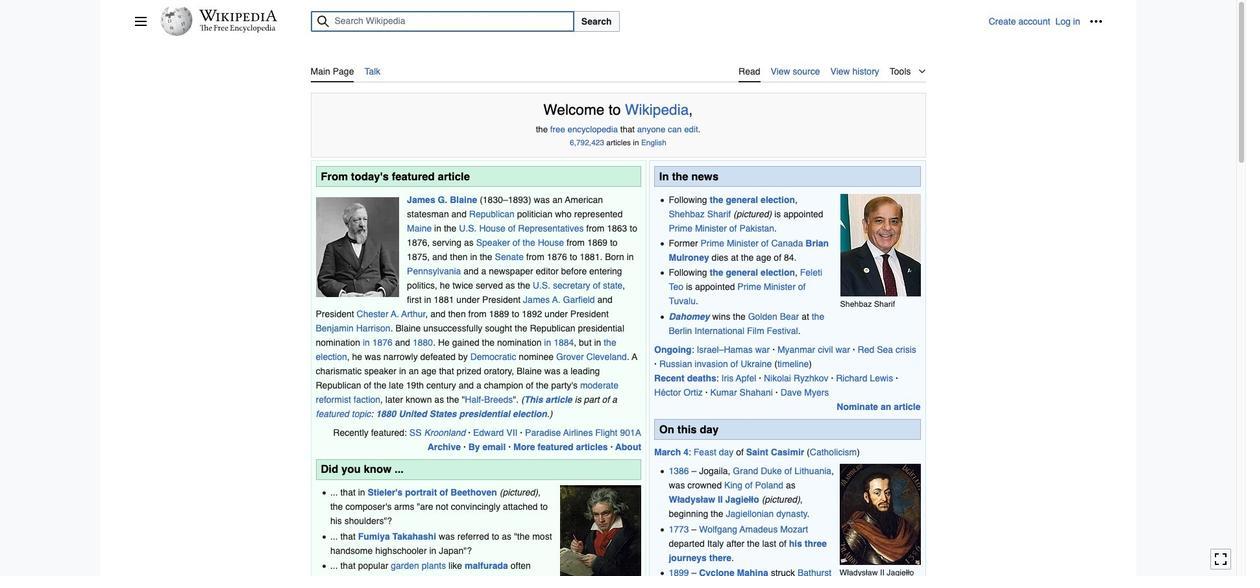Task type: describe. For each thing, give the bounding box(es) containing it.
menu image
[[134, 15, 147, 28]]

Search Wikipedia search field
[[311, 11, 575, 32]]

log in and more options image
[[1090, 15, 1103, 28]]

fullscreen image
[[1215, 554, 1228, 567]]

stieler's portrait of beethoven image
[[561, 486, 642, 577]]

shehbaz sharif in 2022 image
[[841, 194, 921, 297]]

wikipedia image
[[199, 10, 277, 21]]



Task type: locate. For each thing, give the bounding box(es) containing it.
personal tools navigation
[[989, 11, 1107, 32]]

the free encyclopedia image
[[200, 25, 276, 33]]

None search field
[[295, 11, 989, 32]]

james g. blaine image
[[316, 197, 399, 297]]

władysław ii jagiełło image
[[840, 465, 921, 566]]

main content
[[134, 58, 1103, 577]]



Task type: vqa. For each thing, say whether or not it's contained in the screenshot.
eldest
no



